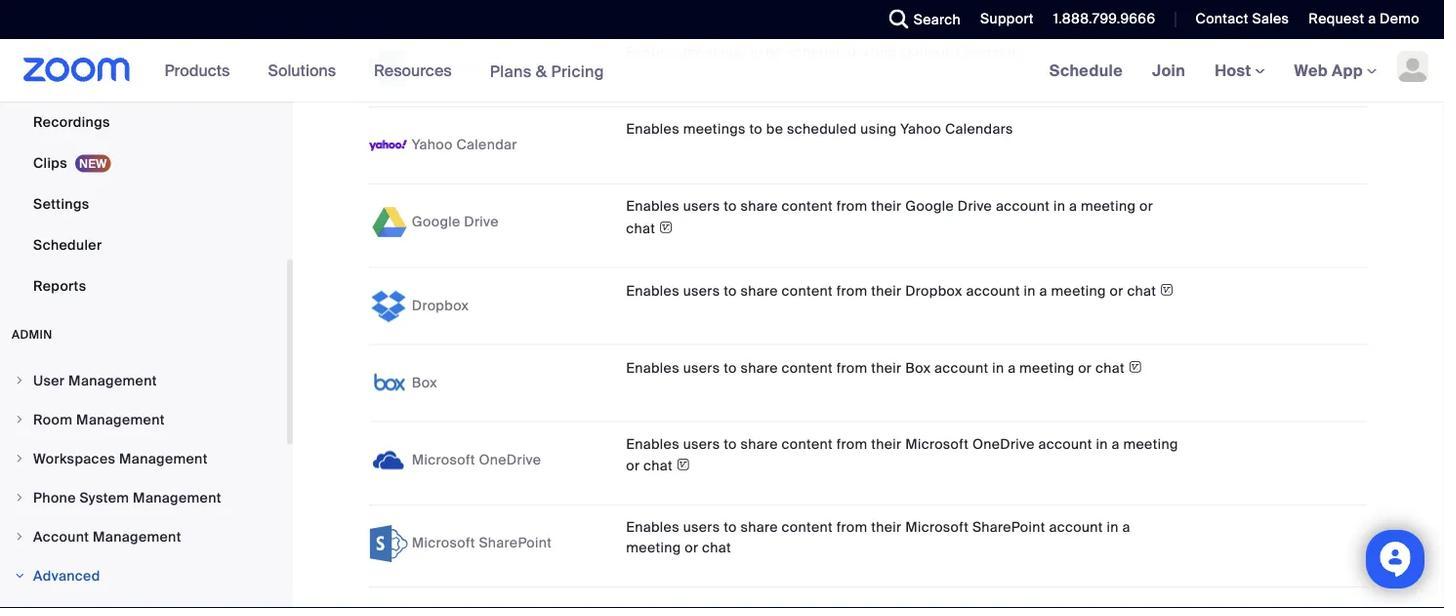 Task type: describe. For each thing, give the bounding box(es) containing it.
their for enables users to share content from their dropbox account in a meeting or chat
[[872, 283, 902, 301]]

user
[[33, 372, 65, 390]]

to for enables users to share content from their microsoft onedrive account in a meeting or chat
[[724, 436, 737, 454]]

chat for enables users to share content from their microsoft onedrive account in a meeting or chat
[[644, 458, 673, 476]]

meetings for enables meetings to be scheduled using yahoo calendars
[[683, 121, 746, 139]]

scheduler
[[33, 236, 102, 254]]

management inside phone system management menu item
[[133, 489, 222, 507]]

meeting inside enables users to share content from their box account in a meeting or chat application
[[1020, 360, 1075, 378]]

google drive image
[[369, 204, 408, 243]]

clips link
[[0, 144, 287, 183]]

a inside enables users to share content from their microsoft sharepoint account in a meeting or chat
[[1123, 519, 1131, 537]]

clips
[[33, 154, 67, 172]]

0 horizontal spatial onedrive
[[479, 451, 541, 469]]

enables meetings to be scheduled using outlook calendars
[[626, 44, 1025, 62]]

in for sharepoint
[[1107, 519, 1119, 537]]

meetings navigation
[[1035, 39, 1445, 103]]

management for account management
[[93, 528, 181, 546]]

web app button
[[1295, 60, 1377, 81]]

request
[[1309, 10, 1365, 28]]

account management menu item
[[0, 519, 287, 556]]

be for outlook
[[767, 44, 784, 62]]

microsoft onedrive image
[[369, 442, 408, 481]]

right image for advanced
[[14, 571, 25, 582]]

to for enables users to share content from their box account in a meeting or chat
[[724, 360, 737, 378]]

management for user management
[[68, 372, 157, 390]]

or for enables users to share content from their microsoft sharepoint account in a meeting or chat
[[685, 540, 699, 558]]

enables users to share content from their box account in a meeting or chat
[[626, 360, 1125, 378]]

0 horizontal spatial dropbox
[[412, 297, 469, 315]]

yahoo calendar
[[412, 136, 517, 154]]

microsoft right microsoft sharepoint icon at the left bottom
[[412, 535, 475, 553]]

room
[[33, 411, 73, 429]]

0 horizontal spatial yahoo
[[412, 136, 453, 154]]

or for enables users to share content from their microsoft onedrive account in a meeting or chat
[[626, 458, 640, 476]]

phone system management menu item
[[0, 480, 287, 517]]

products
[[165, 60, 230, 81]]

0 horizontal spatial box
[[412, 374, 438, 392]]

version image
[[677, 455, 691, 476]]

resources
[[374, 60, 452, 81]]

1 horizontal spatial yahoo
[[901, 121, 942, 139]]

calendar for yahoo calendar
[[457, 136, 517, 154]]

enables meetings to be scheduled using yahoo calendars
[[626, 121, 1014, 139]]

to for enables users to share content from their microsoft sharepoint account in a meeting or chat
[[724, 519, 737, 537]]

user management
[[33, 372, 157, 390]]

contact sales
[[1196, 10, 1290, 28]]

a inside enables users to share content from their google drive account in a meeting or chat
[[1070, 198, 1078, 216]]

room management menu item
[[0, 402, 287, 439]]

users for enables users to share content from their box account in a meeting or chat
[[683, 360, 720, 378]]

right image for user management
[[14, 375, 25, 387]]

search button
[[875, 0, 966, 39]]

outlook calendar image
[[369, 50, 408, 89]]

content for enables users to share content from their google drive account in a meeting or chat
[[782, 198, 833, 216]]

request a demo
[[1309, 10, 1420, 28]]

from for enables users to share content from their dropbox account in a meeting or chat
[[837, 283, 868, 301]]

workspaces
[[33, 450, 116, 468]]

solutions
[[268, 60, 336, 81]]

host button
[[1215, 60, 1266, 81]]

0 horizontal spatial google
[[412, 213, 461, 231]]

plans
[[490, 61, 532, 81]]

enables for enables users to share content from their google drive account in a meeting or chat
[[626, 198, 680, 216]]

phone system management
[[33, 489, 222, 507]]

app
[[1333, 60, 1364, 81]]

schedule
[[1050, 60, 1123, 81]]

calendars for enables meetings to be scheduled using outlook calendars
[[957, 44, 1025, 62]]

search
[[914, 10, 961, 28]]

enables for enables users to share content from their microsoft sharepoint account in a meeting or chat
[[626, 519, 680, 537]]

web
[[1295, 60, 1329, 81]]

users for enables users to share content from their microsoft sharepoint account in a meeting or chat
[[683, 519, 720, 537]]

account
[[33, 528, 89, 546]]

recordings
[[33, 113, 110, 131]]

scheduler link
[[0, 226, 287, 265]]

admin menu menu
[[0, 362, 287, 609]]

join
[[1153, 60, 1186, 81]]

banner containing products
[[0, 39, 1445, 103]]

users for enables users to share content from their dropbox account in a meeting or chat
[[683, 283, 720, 301]]

web app
[[1295, 60, 1364, 81]]

pricing
[[551, 61, 605, 81]]

microsoft inside enables users to share content from their microsoft onedrive account in a meeting or chat
[[906, 436, 969, 454]]

content for enables users to share content from their microsoft onedrive account in a meeting or chat
[[782, 436, 833, 454]]

advanced menu item
[[0, 558, 287, 595]]

products button
[[165, 39, 239, 102]]

calendars for enables meetings to be scheduled using yahoo calendars
[[946, 121, 1014, 139]]

meeting for onedrive
[[1124, 436, 1179, 454]]

system
[[80, 489, 129, 507]]

0 horizontal spatial sharepoint
[[479, 535, 552, 553]]

dropbox inside application
[[906, 283, 963, 301]]

account management
[[33, 528, 181, 546]]

from for enables users to share content from their microsoft sharepoint account in a meeting or chat
[[837, 519, 868, 537]]

1 horizontal spatial outlook
[[901, 44, 953, 62]]

to for enables users to share content from their google drive account in a meeting or chat
[[724, 198, 737, 216]]

from for enables users to share content from their google drive account in a meeting or chat
[[837, 198, 868, 216]]

zoom logo image
[[23, 58, 131, 82]]

room management
[[33, 411, 165, 429]]

enables for enables users to share content from their box account in a meeting or chat
[[626, 360, 680, 378]]

using for outlook
[[861, 44, 897, 62]]

recordings link
[[0, 103, 287, 142]]

from for enables users to share content from their microsoft onedrive account in a meeting or chat
[[837, 436, 868, 454]]

product information navigation
[[150, 39, 619, 103]]

reports
[[33, 277, 86, 295]]

sharepoint inside enables users to share content from their microsoft sharepoint account in a meeting or chat
[[973, 519, 1046, 537]]

reports link
[[0, 267, 287, 306]]

microsoft sharepoint
[[412, 535, 552, 553]]

a inside enables users to share content from their microsoft onedrive account in a meeting or chat
[[1112, 436, 1120, 454]]

microsoft sharepoint image
[[369, 525, 408, 564]]

users for enables users to share content from their google drive account in a meeting or chat
[[683, 198, 720, 216]]

dropbox image
[[369, 287, 408, 326]]

workspaces management
[[33, 450, 208, 468]]

microsoft right microsoft onedrive 'image'
[[412, 451, 475, 469]]

drive inside enables users to share content from their google drive account in a meeting or chat
[[958, 198, 993, 216]]



Task type: locate. For each thing, give the bounding box(es) containing it.
settings link
[[0, 185, 287, 224]]

6 enables from the top
[[626, 436, 680, 454]]

in
[[1054, 198, 1066, 216], [1024, 283, 1036, 301], [993, 360, 1005, 378], [1097, 436, 1109, 454], [1107, 519, 1119, 537]]

5 content from the top
[[782, 519, 833, 537]]

0 vertical spatial calendars
[[957, 44, 1025, 62]]

in for drive
[[1054, 198, 1066, 216]]

4 users from the top
[[683, 436, 720, 454]]

meeting inside enables users to share content from their microsoft onedrive account in a meeting or chat
[[1124, 436, 1179, 454]]

1 content from the top
[[782, 198, 833, 216]]

request a demo link
[[1295, 0, 1445, 39], [1309, 10, 1420, 28]]

1 vertical spatial be
[[767, 121, 784, 139]]

version image inside enables users to share content from their google drive account in a meeting or chat 'application'
[[659, 218, 673, 238]]

right image inside advanced menu item
[[14, 571, 25, 582]]

right image left room
[[14, 414, 25, 426]]

their up enables users to share content from their dropbox account in a meeting or chat
[[872, 198, 902, 216]]

scheduled up enables meetings to be scheduled using yahoo calendars
[[787, 44, 857, 62]]

right image inside room management menu item
[[14, 414, 25, 426]]

content inside enables users to share content from their google drive account in a meeting or chat
[[782, 198, 833, 216]]

to for enables meetings to be scheduled using yahoo calendars
[[750, 121, 763, 139]]

0 vertical spatial meetings
[[683, 44, 746, 62]]

share inside enables users to share content from their google drive account in a meeting or chat
[[741, 198, 778, 216]]

1 scheduled from the top
[[787, 44, 857, 62]]

google right google drive image
[[412, 213, 461, 231]]

or inside enables users to share content from their google drive account in a meeting or chat
[[1140, 198, 1154, 216]]

content inside enables users to share content from their microsoft sharepoint account in a meeting or chat
[[782, 519, 833, 537]]

from down enables users to share content from their microsoft onedrive account in a meeting or chat
[[837, 519, 868, 537]]

account for drive
[[996, 198, 1050, 216]]

account for sharepoint
[[1050, 519, 1104, 537]]

enables
[[626, 44, 680, 62], [626, 121, 680, 139], [626, 198, 680, 216], [626, 283, 680, 301], [626, 360, 680, 378], [626, 436, 680, 454], [626, 519, 680, 537]]

3 users from the top
[[683, 360, 720, 378]]

host
[[1215, 60, 1256, 81]]

yahoo
[[901, 121, 942, 139], [412, 136, 453, 154]]

version image for enables users to share content from their box account in a meeting or chat
[[1129, 358, 1143, 378]]

or inside the "enables users to share content from their dropbox account in a meeting or chat" application
[[1110, 283, 1124, 301]]

outlook
[[901, 44, 953, 62], [412, 59, 464, 77]]

0 vertical spatial using
[[861, 44, 897, 62]]

share for enables users to share content from their google drive account in a meeting or chat
[[741, 198, 778, 216]]

enables for enables meetings to be scheduled using yahoo calendars
[[626, 121, 680, 139]]

3 enables from the top
[[626, 198, 680, 216]]

meeting inside enables users to share content from their microsoft sharepoint account in a meeting or chat
[[626, 540, 681, 558]]

calendars down support
[[957, 44, 1025, 62]]

share for enables users to share content from their microsoft onedrive account in a meeting or chat
[[741, 436, 778, 454]]

1 vertical spatial calendar
[[457, 136, 517, 154]]

be
[[767, 44, 784, 62], [767, 121, 784, 139]]

enables users to share content from their microsoft onedrive account in a meeting or chat
[[626, 436, 1179, 476]]

1 horizontal spatial dropbox
[[906, 283, 963, 301]]

to inside enables users to share content from their google drive account in a meeting or chat
[[724, 198, 737, 216]]

2 vertical spatial version image
[[1129, 358, 1143, 378]]

0 vertical spatial right image
[[14, 453, 25, 465]]

right image
[[14, 375, 25, 387], [14, 414, 25, 426], [14, 492, 25, 504], [14, 531, 25, 543]]

their for enables users to share content from their microsoft sharepoint account in a meeting or chat
[[872, 519, 902, 537]]

5 users from the top
[[683, 519, 720, 537]]

users for enables users to share content from their microsoft onedrive account in a meeting or chat
[[683, 436, 720, 454]]

share
[[741, 198, 778, 216], [741, 283, 778, 301], [741, 360, 778, 378], [741, 436, 778, 454], [741, 519, 778, 537]]

or for enables users to share content from their google drive account in a meeting or chat
[[1140, 198, 1154, 216]]

2 horizontal spatial version image
[[1161, 281, 1175, 301]]

management for workspaces management
[[119, 450, 208, 468]]

management down the workspaces management menu item
[[133, 489, 222, 507]]

to for enables meetings to be scheduled using outlook calendars
[[750, 44, 763, 62]]

2 be from the top
[[767, 121, 784, 139]]

meeting for drive
[[1081, 198, 1136, 216]]

account inside enables users to share content from their microsoft sharepoint account in a meeting or chat
[[1050, 519, 1104, 537]]

microsoft down "enables users to share content from their microsoft onedrive account in a meeting or chat" application
[[906, 519, 969, 537]]

to
[[750, 44, 763, 62], [750, 121, 763, 139], [724, 198, 737, 216], [724, 283, 737, 301], [724, 360, 737, 378], [724, 436, 737, 454], [724, 519, 737, 537]]

outlook calendar
[[412, 59, 528, 77]]

or inside enables users to share content from their microsoft sharepoint account in a meeting or chat
[[685, 540, 699, 558]]

2 share from the top
[[741, 283, 778, 301]]

version image
[[659, 218, 673, 238], [1161, 281, 1175, 301], [1129, 358, 1143, 378]]

a
[[1369, 10, 1377, 28], [1070, 198, 1078, 216], [1040, 283, 1048, 301], [1008, 360, 1016, 378], [1112, 436, 1120, 454], [1123, 519, 1131, 537]]

share inside enables users to share content from their microsoft sharepoint account in a meeting or chat
[[741, 519, 778, 537]]

using up enables users to share content from their google drive account in a meeting or chat
[[861, 121, 897, 139]]

3 their from the top
[[872, 360, 902, 378]]

box right box icon
[[412, 374, 438, 392]]

version image for enables users to share content from their dropbox account in a meeting or chat
[[1161, 281, 1175, 301]]

resources button
[[374, 39, 461, 102]]

enables for enables users to share content from their dropbox account in a meeting or chat
[[626, 283, 680, 301]]

share for enables users to share content from their microsoft sharepoint account in a meeting or chat
[[741, 519, 778, 537]]

management inside account management menu item
[[93, 528, 181, 546]]

from down enables meetings to be scheduled using yahoo calendars
[[837, 198, 868, 216]]

version image inside enables users to share content from their box account in a meeting or chat application
[[1129, 358, 1143, 378]]

2 right image from the top
[[14, 571, 25, 582]]

their for enables users to share content from their google drive account in a meeting or chat
[[872, 198, 902, 216]]

yahoo calendar image
[[369, 127, 408, 166]]

meeting for sharepoint
[[626, 540, 681, 558]]

1 horizontal spatial onedrive
[[973, 436, 1035, 454]]

0 vertical spatial calendar
[[468, 59, 528, 77]]

or inside enables users to share content from their microsoft onedrive account in a meeting or chat
[[626, 458, 640, 476]]

1 share from the top
[[741, 198, 778, 216]]

a inside the "enables users to share content from their dropbox account in a meeting or chat" application
[[1040, 283, 1048, 301]]

1 right image from the top
[[14, 375, 25, 387]]

meeting
[[1081, 198, 1136, 216], [1052, 283, 1107, 301], [1020, 360, 1075, 378], [1124, 436, 1179, 454], [626, 540, 681, 558]]

right image inside user management menu item
[[14, 375, 25, 387]]

box image
[[369, 365, 408, 404]]

1 horizontal spatial version image
[[1129, 358, 1143, 378]]

their inside enables users to share content from their microsoft sharepoint account in a meeting or chat
[[872, 519, 902, 537]]

scheduled for yahoo
[[787, 121, 857, 139]]

phone
[[33, 489, 76, 507]]

settings
[[33, 195, 89, 213]]

1 vertical spatial calendars
[[946, 121, 1014, 139]]

2 users from the top
[[683, 283, 720, 301]]

banner
[[0, 39, 1445, 103]]

1 horizontal spatial drive
[[958, 198, 993, 216]]

enables inside enables users to share content from their google drive account in a meeting or chat
[[626, 198, 680, 216]]

right image for phone system management
[[14, 492, 25, 504]]

plans & pricing
[[490, 61, 605, 81]]

right image for workspaces management
[[14, 453, 25, 465]]

sharepoint down microsoft onedrive
[[479, 535, 552, 553]]

from up the enables users to share content from their box account in a meeting or chat
[[837, 283, 868, 301]]

from for enables users to share content from their box account in a meeting or chat
[[837, 360, 868, 378]]

4 share from the top
[[741, 436, 778, 454]]

in for onedrive
[[1097, 436, 1109, 454]]

from inside enables users to share content from their google drive account in a meeting or chat
[[837, 198, 868, 216]]

chat inside enables users to share content from their microsoft sharepoint account in a meeting or chat
[[702, 540, 732, 558]]

drive
[[958, 198, 993, 216], [464, 213, 499, 231]]

onedrive up microsoft sharepoint
[[479, 451, 541, 469]]

management for room management
[[76, 411, 165, 429]]

meeting inside enables users to share content from their google drive account in a meeting or chat
[[1081, 198, 1136, 216]]

meetings
[[683, 44, 746, 62], [683, 121, 746, 139]]

1 vertical spatial using
[[861, 121, 897, 139]]

onedrive
[[973, 436, 1035, 454], [479, 451, 541, 469]]

drive up the "enables users to share content from their dropbox account in a meeting or chat" application
[[958, 198, 993, 216]]

3 from from the top
[[837, 360, 868, 378]]

2 meetings from the top
[[683, 121, 746, 139]]

enables users to share content from their microsoft sharepoint account in a meeting or chat
[[626, 519, 1131, 558]]

their down the enables users to share content from their box account in a meeting or chat
[[872, 436, 902, 454]]

account
[[996, 198, 1050, 216], [967, 283, 1021, 301], [935, 360, 989, 378], [1039, 436, 1093, 454], [1050, 519, 1104, 537]]

onedrive inside enables users to share content from their microsoft onedrive account in a meeting or chat
[[973, 436, 1035, 454]]

5 their from the top
[[872, 519, 902, 537]]

demo
[[1380, 10, 1420, 28]]

dropbox down enables users to share content from their google drive account in a meeting or chat 'application'
[[906, 283, 963, 301]]

using for yahoo
[[861, 121, 897, 139]]

right image left the phone in the bottom of the page
[[14, 492, 25, 504]]

personal menu menu
[[0, 0, 287, 308]]

box inside application
[[906, 360, 931, 378]]

0 vertical spatial scheduled
[[787, 44, 857, 62]]

their inside enables users to share content from their google drive account in a meeting or chat
[[872, 198, 902, 216]]

2 content from the top
[[782, 283, 833, 301]]

1 using from the top
[[861, 44, 897, 62]]

4 from from the top
[[837, 436, 868, 454]]

1 horizontal spatial sharepoint
[[973, 519, 1046, 537]]

right image left account
[[14, 531, 25, 543]]

admin
[[12, 327, 53, 342]]

right image inside phone system management menu item
[[14, 492, 25, 504]]

to for enables users to share content from their dropbox account in a meeting or chat
[[724, 283, 737, 301]]

share for enables users to share content from their box account in a meeting or chat
[[741, 360, 778, 378]]

scheduled
[[787, 44, 857, 62], [787, 121, 857, 139]]

account inside enables users to share content from their microsoft onedrive account in a meeting or chat
[[1039, 436, 1093, 454]]

in inside enables users to share content from their microsoft sharepoint account in a meeting or chat
[[1107, 519, 1119, 537]]

&
[[536, 61, 547, 81]]

1 horizontal spatial box
[[906, 360, 931, 378]]

1.888.799.9666
[[1054, 10, 1156, 28]]

dropbox right dropbox image at the left
[[412, 297, 469, 315]]

1 users from the top
[[683, 198, 720, 216]]

management
[[68, 372, 157, 390], [76, 411, 165, 429], [119, 450, 208, 468], [133, 489, 222, 507], [93, 528, 181, 546]]

chat
[[626, 220, 656, 238], [1128, 283, 1157, 301], [1096, 360, 1125, 378], [644, 458, 673, 476], [702, 540, 732, 558]]

from inside enables users to share content from their microsoft onedrive account in a meeting or chat
[[837, 436, 868, 454]]

enables users to share content from their box account in a meeting or chat application
[[626, 358, 1283, 380]]

management down phone system management menu item
[[93, 528, 181, 546]]

4 right image from the top
[[14, 531, 25, 543]]

2 scheduled from the top
[[787, 121, 857, 139]]

2 their from the top
[[872, 283, 902, 301]]

1.888.799.9666 button
[[1039, 0, 1161, 39], [1054, 10, 1156, 28]]

3 share from the top
[[741, 360, 778, 378]]

content inside enables users to share content from their microsoft onedrive account in a meeting or chat
[[782, 436, 833, 454]]

version image for enables users to share content from their google drive account in a meeting or chat
[[659, 218, 673, 238]]

share inside enables users to share content from their microsoft onedrive account in a meeting or chat
[[741, 436, 778, 454]]

5 enables from the top
[[626, 360, 680, 378]]

a inside enables users to share content from their box account in a meeting or chat application
[[1008, 360, 1016, 378]]

right image inside the workspaces management menu item
[[14, 453, 25, 465]]

in inside enables users to share content from their google drive account in a meeting or chat
[[1054, 198, 1066, 216]]

right image left user
[[14, 375, 25, 387]]

management inside the workspaces management menu item
[[119, 450, 208, 468]]

4 content from the top
[[782, 436, 833, 454]]

in inside enables users to share content from their microsoft onedrive account in a meeting or chat
[[1097, 436, 1109, 454]]

enables inside enables users to share content from their microsoft onedrive account in a meeting or chat
[[626, 436, 680, 454]]

management inside user management menu item
[[68, 372, 157, 390]]

from down enables users to share content from their dropbox account in a meeting or chat
[[837, 360, 868, 378]]

advanced
[[33, 567, 100, 585]]

3 content from the top
[[782, 360, 833, 378]]

be for yahoo
[[767, 121, 784, 139]]

scheduled for outlook
[[787, 44, 857, 62]]

chat for enables users to share content from their microsoft sharepoint account in a meeting or chat
[[702, 540, 732, 558]]

join link
[[1138, 39, 1201, 102]]

their down enables users to share content from their dropbox account in a meeting or chat
[[872, 360, 902, 378]]

5 share from the top
[[741, 519, 778, 537]]

yahoo right yahoo calendar icon
[[412, 136, 453, 154]]

onedrive down enables users to share content from their box account in a meeting or chat application
[[973, 436, 1035, 454]]

their down enables users to share content from their google drive account in a meeting or chat
[[872, 283, 902, 301]]

content for enables users to share content from their box account in a meeting or chat
[[782, 360, 833, 378]]

content
[[782, 198, 833, 216], [782, 283, 833, 301], [782, 360, 833, 378], [782, 436, 833, 454], [782, 519, 833, 537]]

enables users to share content from their dropbox account in a meeting or chat application
[[626, 281, 1283, 303]]

their
[[872, 198, 902, 216], [872, 283, 902, 301], [872, 360, 902, 378], [872, 436, 902, 454], [872, 519, 902, 537]]

chat inside enables users to share content from their google drive account in a meeting or chat
[[626, 220, 656, 238]]

yahoo up enables users to share content from their google drive account in a meeting or chat
[[901, 121, 942, 139]]

meeting inside the "enables users to share content from their dropbox account in a meeting or chat" application
[[1052, 283, 1107, 301]]

their for enables users to share content from their microsoft onedrive account in a meeting or chat
[[872, 436, 902, 454]]

1 be from the top
[[767, 44, 784, 62]]

outlook right "outlook calendar" image
[[412, 59, 464, 77]]

using
[[861, 44, 897, 62], [861, 121, 897, 139]]

contact
[[1196, 10, 1249, 28]]

microsoft onedrive
[[412, 451, 541, 469]]

1 their from the top
[[872, 198, 902, 216]]

their down enables users to share content from their microsoft onedrive account in a meeting or chat
[[872, 519, 902, 537]]

management up room management
[[68, 372, 157, 390]]

0 horizontal spatial version image
[[659, 218, 673, 238]]

content for enables users to share content from their microsoft sharepoint account in a meeting or chat
[[782, 519, 833, 537]]

1 from from the top
[[837, 198, 868, 216]]

calendar
[[468, 59, 528, 77], [457, 136, 517, 154]]

calendars up enables users to share content from their google drive account in a meeting or chat 'application'
[[946, 121, 1014, 139]]

to inside enables users to share content from their microsoft sharepoint account in a meeting or chat
[[724, 519, 737, 537]]

enables users to share content from their google drive account in a meeting or chat application
[[626, 197, 1283, 240]]

0 vertical spatial be
[[767, 44, 784, 62]]

account inside enables users to share content from their google drive account in a meeting or chat
[[996, 198, 1050, 216]]

users
[[683, 198, 720, 216], [683, 283, 720, 301], [683, 360, 720, 378], [683, 436, 720, 454], [683, 519, 720, 537]]

calendar down plans
[[457, 136, 517, 154]]

enables inside enables users to share content from their microsoft sharepoint account in a meeting or chat
[[626, 519, 680, 537]]

enables for enables users to share content from their microsoft onedrive account in a meeting or chat
[[626, 436, 680, 454]]

enables users to share content from their microsoft onedrive account in a meeting or chat application
[[626, 435, 1283, 477]]

right image for account management
[[14, 531, 25, 543]]

box
[[906, 360, 931, 378], [412, 374, 438, 392]]

content for enables users to share content from their dropbox account in a meeting or chat
[[782, 283, 833, 301]]

3 right image from the top
[[14, 492, 25, 504]]

be down enables meetings to be scheduled using outlook calendars
[[767, 121, 784, 139]]

1 vertical spatial scheduled
[[787, 121, 857, 139]]

2 using from the top
[[861, 121, 897, 139]]

4 their from the top
[[872, 436, 902, 454]]

7 enables from the top
[[626, 519, 680, 537]]

support link
[[966, 0, 1039, 39], [981, 10, 1034, 28]]

dropbox
[[906, 283, 963, 301], [412, 297, 469, 315]]

chat inside enables users to share content from their microsoft onedrive account in a meeting or chat
[[644, 458, 673, 476]]

sharepoint
[[973, 519, 1046, 537], [479, 535, 552, 553]]

right image for room management
[[14, 414, 25, 426]]

scheduled down enables meetings to be scheduled using outlook calendars
[[787, 121, 857, 139]]

1 vertical spatial version image
[[1161, 281, 1175, 301]]

management up the workspaces management
[[76, 411, 165, 429]]

side navigation navigation
[[0, 0, 293, 609]]

calendar left &
[[468, 59, 528, 77]]

1 meetings from the top
[[683, 44, 746, 62]]

enables users to share content from their dropbox account in a meeting or chat
[[626, 283, 1157, 301]]

their for enables users to share content from their box account in a meeting or chat
[[872, 360, 902, 378]]

to inside enables users to share content from their microsoft onedrive account in a meeting or chat
[[724, 436, 737, 454]]

1 enables from the top
[[626, 44, 680, 62]]

sales
[[1253, 10, 1290, 28]]

management inside room management menu item
[[76, 411, 165, 429]]

account for onedrive
[[1039, 436, 1093, 454]]

calendars
[[957, 44, 1025, 62], [946, 121, 1014, 139]]

2 enables from the top
[[626, 121, 680, 139]]

right image left "advanced"
[[14, 571, 25, 582]]

contact sales link
[[1181, 0, 1295, 39], [1196, 10, 1290, 28]]

box down enables users to share content from their dropbox account in a meeting or chat
[[906, 360, 931, 378]]

0 horizontal spatial drive
[[464, 213, 499, 231]]

their inside enables users to share content from their microsoft onedrive account in a meeting or chat
[[872, 436, 902, 454]]

0 horizontal spatial outlook
[[412, 59, 464, 77]]

users inside enables users to share content from their google drive account in a meeting or chat
[[683, 198, 720, 216]]

2 right image from the top
[[14, 414, 25, 426]]

google
[[906, 198, 954, 216], [412, 213, 461, 231]]

share for enables users to share content from their dropbox account in a meeting or chat
[[741, 283, 778, 301]]

1 vertical spatial right image
[[14, 571, 25, 582]]

solutions button
[[268, 39, 345, 102]]

1 vertical spatial meetings
[[683, 121, 746, 139]]

enables users to share content from their google drive account in a meeting or chat
[[626, 198, 1154, 238]]

from inside enables users to share content from their microsoft sharepoint account in a meeting or chat
[[837, 519, 868, 537]]

microsoft inside enables users to share content from their microsoft sharepoint account in a meeting or chat
[[906, 519, 969, 537]]

drive down the yahoo calendar
[[464, 213, 499, 231]]

1 horizontal spatial google
[[906, 198, 954, 216]]

users inside enables users to share content from their microsoft sharepoint account in a meeting or chat
[[683, 519, 720, 537]]

from down the enables users to share content from their box account in a meeting or chat
[[837, 436, 868, 454]]

microsoft down enables users to share content from their box account in a meeting or chat application
[[906, 436, 969, 454]]

2 from from the top
[[837, 283, 868, 301]]

management down room management menu item
[[119, 450, 208, 468]]

support
[[981, 10, 1034, 28]]

5 from from the top
[[837, 519, 868, 537]]

outlook down search 'button'
[[901, 44, 953, 62]]

0 vertical spatial version image
[[659, 218, 673, 238]]

be up enables meetings to be scheduled using yahoo calendars
[[767, 44, 784, 62]]

enables for enables meetings to be scheduled using outlook calendars
[[626, 44, 680, 62]]

microsoft
[[906, 436, 969, 454], [412, 451, 475, 469], [906, 519, 969, 537], [412, 535, 475, 553]]

or
[[1140, 198, 1154, 216], [1110, 283, 1124, 301], [1079, 360, 1092, 378], [626, 458, 640, 476], [685, 540, 699, 558]]

right image left workspaces
[[14, 453, 25, 465]]

user management menu item
[[0, 362, 287, 400]]

chat for enables users to share content from their google drive account in a meeting or chat
[[626, 220, 656, 238]]

meetings for enables meetings to be scheduled using outlook calendars
[[683, 44, 746, 62]]

profile picture image
[[1398, 51, 1429, 82]]

schedule link
[[1035, 39, 1138, 102]]

right image inside account management menu item
[[14, 531, 25, 543]]

google up the "enables users to share content from their dropbox account in a meeting or chat" application
[[906, 198, 954, 216]]

4 enables from the top
[[626, 283, 680, 301]]

google inside enables users to share content from their google drive account in a meeting or chat
[[906, 198, 954, 216]]

sharepoint down "enables users to share content from their microsoft onedrive account in a meeting or chat" application
[[973, 519, 1046, 537]]

plans & pricing link
[[490, 61, 605, 81], [490, 61, 605, 81]]

using down search 'button'
[[861, 44, 897, 62]]

workspaces management menu item
[[0, 441, 287, 478]]

right image
[[14, 453, 25, 465], [14, 571, 25, 582]]

from
[[837, 198, 868, 216], [837, 283, 868, 301], [837, 360, 868, 378], [837, 436, 868, 454], [837, 519, 868, 537]]

users inside enables users to share content from their microsoft onedrive account in a meeting or chat
[[683, 436, 720, 454]]

google drive
[[412, 213, 499, 231]]

calendar for outlook calendar
[[468, 59, 528, 77]]

1 right image from the top
[[14, 453, 25, 465]]

version image inside the "enables users to share content from their dropbox account in a meeting or chat" application
[[1161, 281, 1175, 301]]

or inside enables users to share content from their box account in a meeting or chat application
[[1079, 360, 1092, 378]]



Task type: vqa. For each thing, say whether or not it's contained in the screenshot.
Sign corresponding to Sign In
no



